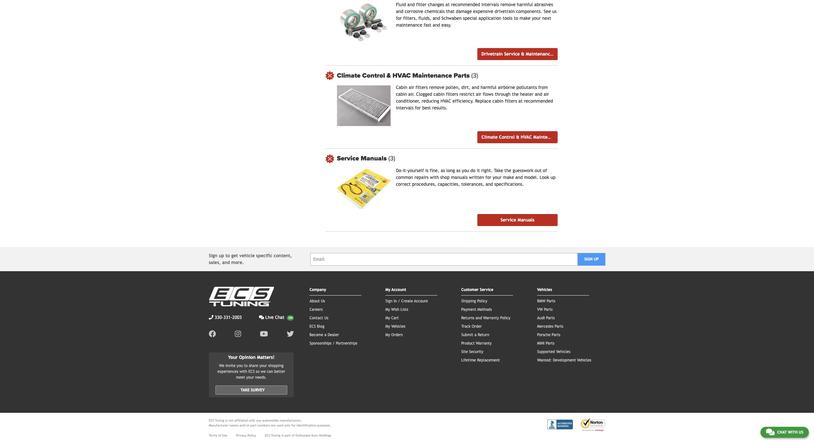 Task type: vqa. For each thing, say whether or not it's contained in the screenshot.
bottommost Kit
no



Task type: locate. For each thing, give the bounding box(es) containing it.
1 horizontal spatial &
[[516, 135, 519, 140]]

& for drivetrain service & maintenance parts link
[[521, 51, 525, 57]]

filters down through
[[505, 99, 517, 104]]

my up my wish lists link
[[386, 288, 391, 292]]

0 vertical spatial service manuals
[[337, 155, 388, 163]]

& for bottom climate control & hvac maintenance parts link
[[516, 135, 519, 140]]

take inside button
[[241, 388, 250, 393]]

2 vertical spatial filters
[[505, 99, 517, 104]]

air down from
[[544, 92, 549, 97]]

for left 'best'
[[415, 105, 421, 111]]

0 vertical spatial you
[[462, 168, 469, 173]]

up inside "sign up to get vehicle specific content, sales, and more."
[[219, 253, 224, 259]]

to left share
[[244, 364, 248, 368]]

become a dealer link
[[310, 333, 339, 338]]

to inside "sign up to get vehicle specific content, sales, and more."
[[226, 253, 230, 259]]

cabin down cabin
[[396, 92, 407, 97]]

recommended inside fluid and filter changes at recommended intervals remove harmful abrasives and corrosive chemicals that damage expensive drivetrain components. see us for filters, fluids, and schwaben special application tools to make your next maintenance fast and easy.
[[451, 2, 480, 7]]

& inside drivetrain service & maintenance parts link
[[521, 51, 525, 57]]

needs.
[[255, 375, 267, 380]]

a left return
[[475, 333, 477, 338]]

and down 'fluid'
[[396, 9, 403, 14]]

heater
[[520, 92, 534, 97]]

drivetrain service & maintenance parts thumbnail image image
[[337, 3, 391, 43]]

1 horizontal spatial /
[[398, 299, 400, 304]]

make up specifications.
[[503, 175, 514, 180]]

0 vertical spatial part
[[251, 424, 257, 427]]

take right right.
[[494, 168, 503, 173]]

1 horizontal spatial account
[[414, 299, 428, 304]]

2 horizontal spatial of
[[543, 168, 547, 173]]

ecs inside we invite you to share your shopping experiences with ecs so we can better meet your needs.
[[248, 370, 255, 374]]

0 vertical spatial the
[[512, 92, 519, 97]]

tuning down are
[[271, 434, 280, 438]]

1 vertical spatial service manuals
[[501, 218, 535, 223]]

with left any
[[249, 419, 255, 423]]

1 horizontal spatial to
[[244, 364, 248, 368]]

a for submit
[[475, 333, 477, 338]]

2 my from the top
[[386, 308, 390, 312]]

0 horizontal spatial as
[[441, 168, 445, 173]]

1 vertical spatial you
[[237, 364, 243, 368]]

us right about
[[321, 299, 325, 304]]

1 vertical spatial remove
[[429, 85, 444, 90]]

0 vertical spatial manuals
[[361, 155, 387, 163]]

/ right in at the bottom left
[[398, 299, 400, 304]]

2003
[[232, 315, 242, 320]]

the inside do-it-yourself is fine, as long as you do it right. take the guesswork out of common repairs with shop manuals written for your make and model. look up correct procedures, capacities, tolerances, and specifications.
[[505, 168, 511, 173]]

harmful up flows
[[481, 85, 497, 90]]

is for ecs tuning is not affiliated with any automobile manufacturers. manufacturer names and/or part numbers are used only for identification purposes.
[[225, 419, 228, 423]]

my
[[386, 288, 391, 292], [386, 308, 390, 312], [386, 316, 390, 321], [386, 325, 390, 329], [386, 333, 390, 338]]

0 horizontal spatial part
[[251, 424, 257, 427]]

chemicals
[[425, 9, 445, 14]]

0 horizontal spatial policy
[[248, 434, 256, 438]]

0 vertical spatial control
[[362, 72, 385, 80]]

tuning up manufacturer at the bottom of the page
[[215, 419, 224, 423]]

facebook logo image
[[209, 331, 216, 338]]

cabin down through
[[493, 99, 504, 104]]

and down from
[[535, 92, 542, 97]]

and inside "sign up to get vehicle specific content, sales, and more."
[[222, 260, 230, 265]]

to right tools
[[514, 16, 518, 21]]

1 vertical spatial manuals
[[518, 218, 535, 223]]

porsche parts
[[537, 333, 561, 338]]

0 vertical spatial at
[[446, 2, 450, 7]]

2 vertical spatial &
[[516, 135, 519, 140]]

track
[[461, 325, 471, 329]]

0 horizontal spatial recommended
[[451, 2, 480, 7]]

330-331-2003
[[215, 315, 242, 320]]

make inside do-it-yourself is fine, as long as you do it right. take the guesswork out of common repairs with shop manuals written for your make and model. look up correct procedures, capacities, tolerances, and specifications.
[[503, 175, 514, 180]]

warranty down return
[[476, 341, 492, 346]]

0 horizontal spatial a
[[324, 333, 327, 338]]

careers
[[310, 308, 323, 312]]

my vehicles
[[386, 325, 406, 329]]

ecs
[[310, 325, 316, 329], [248, 370, 255, 374], [209, 419, 214, 423], [265, 434, 270, 438]]

returns and warranty policy link
[[461, 316, 510, 321]]

filters down pollen, at top
[[446, 92, 458, 97]]

manuals
[[451, 175, 468, 180]]

we invite you to share your shopping experiences with ecs so we can better meet your needs.
[[218, 364, 285, 380]]

1 horizontal spatial is
[[281, 434, 284, 438]]

account
[[392, 288, 406, 292], [414, 299, 428, 304]]

submit a return link
[[461, 333, 489, 338]]

become a dealer
[[310, 333, 339, 338]]

airborne
[[498, 85, 515, 90]]

2 vertical spatial policy
[[248, 434, 256, 438]]

instagram logo image
[[235, 331, 241, 338]]

0 vertical spatial &
[[521, 51, 525, 57]]

youtube logo image
[[260, 331, 268, 338]]

air up air.
[[409, 85, 414, 90]]

parts for bmw parts
[[547, 299, 555, 304]]

0 vertical spatial take
[[494, 168, 503, 173]]

1 horizontal spatial harmful
[[517, 2, 533, 7]]

sign for sign up
[[584, 257, 593, 262]]

sponsorships
[[310, 341, 332, 346]]

is inside ecs tuning is not affiliated with any automobile manufacturers. manufacturer names and/or part numbers are used only for identification purposes.
[[225, 419, 228, 423]]

with down fine,
[[430, 175, 439, 180]]

1 horizontal spatial part
[[285, 434, 291, 438]]

cabin up reducing
[[434, 92, 445, 97]]

for inside ecs tuning is not affiliated with any automobile manufacturers. manufacturer names and/or part numbers are used only for identification purposes.
[[291, 424, 296, 427]]

tolerances,
[[461, 182, 484, 187]]

service manuals
[[337, 155, 388, 163], [501, 218, 535, 223]]

0 horizontal spatial the
[[505, 168, 511, 173]]

for left filters,
[[396, 16, 402, 21]]

cabin
[[396, 85, 407, 90]]

1 horizontal spatial climate control & hvac maintenance parts
[[482, 135, 572, 140]]

& inside climate control & hvac maintenance parts link
[[516, 135, 519, 140]]

for inside cabin air filters remove pollen, dirt, and harmful airborne pollutants from cabin air. clogged cabin filters restrict air flows through the heater and air conditioner, reducing hvac efficiency. replace cabin filters at recommended intervals for best results.
[[415, 105, 421, 111]]

1 vertical spatial part
[[285, 434, 291, 438]]

0 horizontal spatial at
[[446, 2, 450, 7]]

my left wish
[[386, 308, 390, 312]]

harmful inside fluid and filter changes at recommended intervals remove harmful abrasives and corrosive chemicals that damage expensive drivetrain components. see us for filters, fluids, and schwaben special application tools to make your next maintenance fast and easy.
[[517, 2, 533, 7]]

0 vertical spatial remove
[[501, 2, 516, 7]]

filters up clogged
[[416, 85, 428, 90]]

make down components.
[[520, 16, 531, 21]]

of inside do-it-yourself is fine, as long as you do it right. take the guesswork out of common repairs with shop manuals written for your make and model. look up correct procedures, capacities, tolerances, and specifications.
[[543, 168, 547, 173]]

you left do
[[462, 168, 469, 173]]

harmful inside cabin air filters remove pollen, dirt, and harmful airborne pollutants from cabin air. clogged cabin filters restrict air flows through the heater and air conditioner, reducing hvac efficiency. replace cabin filters at recommended intervals for best results.
[[481, 85, 497, 90]]

is left not
[[225, 419, 228, 423]]

service manuals link
[[337, 155, 558, 163], [478, 214, 558, 226]]

1 vertical spatial make
[[503, 175, 514, 180]]

as up the 'shop'
[[441, 168, 445, 173]]

1 vertical spatial hvac
[[441, 99, 451, 104]]

parts for mini parts
[[546, 341, 555, 346]]

control for bottom climate control & hvac maintenance parts link
[[499, 135, 515, 140]]

model.
[[524, 175, 539, 180]]

your down components.
[[532, 16, 541, 21]]

customer
[[461, 288, 479, 292]]

intervals down conditioner,
[[396, 105, 414, 111]]

is left fine,
[[425, 168, 429, 173]]

comments image
[[259, 315, 264, 320]]

product warranty
[[461, 341, 492, 346]]

1 vertical spatial control
[[499, 135, 515, 140]]

3 my from the top
[[386, 316, 390, 321]]

0 horizontal spatial remove
[[429, 85, 444, 90]]

lifetime replacement link
[[461, 358, 500, 363]]

harmful
[[517, 2, 533, 7], [481, 85, 497, 90]]

vehicles up wanted: development vehicles
[[556, 350, 571, 354]]

and right sales,
[[222, 260, 230, 265]]

1 vertical spatial intervals
[[396, 105, 414, 111]]

up inside button
[[594, 257, 599, 262]]

0 horizontal spatial to
[[226, 253, 230, 259]]

orders
[[391, 333, 403, 338]]

0 vertical spatial us
[[321, 299, 325, 304]]

recommended up damage
[[451, 2, 480, 7]]

intervals inside cabin air filters remove pollen, dirt, and harmful airborne pollutants from cabin air. clogged cabin filters restrict air flows through the heater and air conditioner, reducing hvac efficiency. replace cabin filters at recommended intervals for best results.
[[396, 105, 414, 111]]

content,
[[274, 253, 292, 259]]

with right comments icon
[[788, 430, 798, 435]]

manuals inside service manuals link
[[518, 218, 535, 223]]

lifetime
[[461, 358, 476, 363]]

1 horizontal spatial make
[[520, 16, 531, 21]]

is for ecs tuning is part of enthusiast auto holdings
[[281, 434, 284, 438]]

1 horizontal spatial take
[[494, 168, 503, 173]]

1 horizontal spatial control
[[499, 135, 515, 140]]

of
[[543, 168, 547, 173], [218, 434, 221, 438], [292, 434, 295, 438]]

filters
[[416, 85, 428, 90], [446, 92, 458, 97], [505, 99, 517, 104]]

0 horizontal spatial &
[[387, 72, 391, 80]]

chat right live
[[275, 315, 285, 320]]

intervals up expensive
[[482, 2, 499, 7]]

see
[[544, 9, 551, 14]]

0 horizontal spatial account
[[392, 288, 406, 292]]

tuning for not
[[215, 419, 224, 423]]

warranty down "methods"
[[483, 316, 499, 321]]

partnerships
[[336, 341, 357, 346]]

1 vertical spatial recommended
[[524, 99, 553, 104]]

2 horizontal spatial filters
[[505, 99, 517, 104]]

cart
[[391, 316, 399, 321]]

0 vertical spatial recommended
[[451, 2, 480, 7]]

0 horizontal spatial take
[[241, 388, 250, 393]]

0 vertical spatial climate
[[337, 72, 361, 80]]

at down the heater
[[519, 99, 523, 104]]

of left use
[[218, 434, 221, 438]]

is down used
[[281, 434, 284, 438]]

at inside cabin air filters remove pollen, dirt, and harmful airborne pollutants from cabin air. clogged cabin filters restrict air flows through the heater and air conditioner, reducing hvac efficiency. replace cabin filters at recommended intervals for best results.
[[519, 99, 523, 104]]

site security
[[461, 350, 483, 354]]

a left dealer
[[324, 333, 327, 338]]

to left get in the bottom of the page
[[226, 253, 230, 259]]

about
[[310, 299, 320, 304]]

submit a return
[[461, 333, 489, 338]]

you right invite
[[237, 364, 243, 368]]

sign
[[209, 253, 218, 259], [584, 257, 593, 262], [386, 299, 393, 304]]

components.
[[516, 9, 542, 14]]

tuning inside ecs tuning is not affiliated with any automobile manufacturers. manufacturer names and/or part numbers are used only for identification purposes.
[[215, 419, 224, 423]]

5 my from the top
[[386, 333, 390, 338]]

1 horizontal spatial at
[[519, 99, 523, 104]]

account up in at the bottom left
[[392, 288, 406, 292]]

application
[[479, 16, 501, 21]]

use
[[222, 434, 227, 438]]

0 vertical spatial filters
[[416, 85, 428, 90]]

climate for the topmost climate control & hvac maintenance parts link
[[337, 72, 361, 80]]

chat right comments icon
[[778, 430, 787, 435]]

shipping policy
[[461, 299, 487, 304]]

1 vertical spatial the
[[505, 168, 511, 173]]

a
[[324, 333, 327, 338], [475, 333, 477, 338]]

remove
[[501, 2, 516, 7], [429, 85, 444, 90]]

my down my cart link
[[386, 325, 390, 329]]

ecs tuning is part of enthusiast auto holdings
[[265, 434, 331, 438]]

your up specifications.
[[493, 175, 502, 180]]

1 horizontal spatial sign
[[386, 299, 393, 304]]

wanted:
[[537, 358, 552, 363]]

my left "orders" on the left bottom of the page
[[386, 333, 390, 338]]

2 horizontal spatial is
[[425, 168, 429, 173]]

1 vertical spatial harmful
[[481, 85, 497, 90]]

a for become
[[324, 333, 327, 338]]

any
[[256, 419, 261, 423]]

take left survey
[[241, 388, 250, 393]]

security
[[469, 350, 483, 354]]

vehicles up "orders" on the left bottom of the page
[[391, 325, 406, 329]]

2 a from the left
[[475, 333, 477, 338]]

vehicles up bmw parts link at the bottom right of page
[[537, 288, 552, 292]]

with inside do-it-yourself is fine, as long as you do it right. take the guesswork out of common repairs with shop manuals written for your make and model. look up correct procedures, capacities, tolerances, and specifications.
[[430, 175, 439, 180]]

1 vertical spatial chat
[[778, 430, 787, 435]]

ecs left 'so'
[[248, 370, 255, 374]]

for down manufacturers.
[[291, 424, 296, 427]]

1 horizontal spatial you
[[462, 168, 469, 173]]

service manuals thumbnail image image
[[337, 169, 391, 209]]

up inside do-it-yourself is fine, as long as you do it right. take the guesswork out of common repairs with shop manuals written for your make and model. look up correct procedures, capacities, tolerances, and specifications.
[[551, 175, 556, 180]]

1 vertical spatial climate control & hvac maintenance parts link
[[478, 131, 572, 143]]

with up "meet"
[[240, 370, 247, 374]]

1 vertical spatial warranty
[[476, 341, 492, 346]]

is inside do-it-yourself is fine, as long as you do it right. take the guesswork out of common repairs with shop manuals written for your make and model. look up correct procedures, capacities, tolerances, and specifications.
[[425, 168, 429, 173]]

at up that
[[446, 2, 450, 7]]

1 as from the left
[[441, 168, 445, 173]]

remove inside cabin air filters remove pollen, dirt, and harmful airborne pollutants from cabin air. clogged cabin filters restrict air flows through the heater and air conditioner, reducing hvac efficiency. replace cabin filters at recommended intervals for best results.
[[429, 85, 444, 90]]

expensive
[[473, 9, 493, 14]]

porsche
[[537, 333, 551, 338]]

my left cart
[[386, 316, 390, 321]]

specific
[[256, 253, 272, 259]]

fine,
[[430, 168, 440, 173]]

site security link
[[461, 350, 483, 354]]

ecs down numbers
[[265, 434, 270, 438]]

my wish lists
[[386, 308, 408, 312]]

1 horizontal spatial the
[[512, 92, 519, 97]]

climate for bottom climate control & hvac maintenance parts link
[[482, 135, 498, 140]]

my for my vehicles
[[386, 325, 390, 329]]

us right contact
[[324, 316, 329, 321]]

1 vertical spatial us
[[324, 316, 329, 321]]

1 horizontal spatial policy
[[477, 299, 487, 304]]

clogged
[[416, 92, 432, 97]]

1 horizontal spatial remove
[[501, 2, 516, 7]]

with inside ecs tuning is not affiliated with any automobile manufacturers. manufacturer names and/or part numbers are used only for identification purposes.
[[249, 419, 255, 423]]

ecs left blog
[[310, 325, 316, 329]]

1 vertical spatial to
[[226, 253, 230, 259]]

of left enthusiast
[[292, 434, 295, 438]]

the down airborne
[[512, 92, 519, 97]]

you
[[462, 168, 469, 173], [237, 364, 243, 368]]

your opinion matters!
[[228, 355, 275, 360]]

and down right.
[[486, 182, 493, 187]]

control
[[362, 72, 385, 80], [499, 135, 515, 140]]

mini parts
[[537, 341, 555, 346]]

1 vertical spatial take
[[241, 388, 250, 393]]

intervals inside fluid and filter changes at recommended intervals remove harmful abrasives and corrosive chemicals that damage expensive drivetrain components. see us for filters, fluids, and schwaben special application tools to make your next maintenance fast and easy.
[[482, 2, 499, 7]]

us right comments icon
[[799, 430, 804, 435]]

do-
[[396, 168, 403, 173]]

0 horizontal spatial chat
[[275, 315, 285, 320]]

1 horizontal spatial filters
[[446, 92, 458, 97]]

look
[[540, 175, 549, 180]]

1 horizontal spatial recommended
[[524, 99, 553, 104]]

terms
[[209, 434, 217, 438]]

intervals
[[482, 2, 499, 7], [396, 105, 414, 111]]

warranty
[[483, 316, 499, 321], [476, 341, 492, 346]]

mercedes parts
[[537, 325, 564, 329]]

0 horizontal spatial manuals
[[361, 155, 387, 163]]

sign inside button
[[584, 257, 593, 262]]

part down only
[[285, 434, 291, 438]]

2 vertical spatial to
[[244, 364, 248, 368]]

0 horizontal spatial is
[[225, 419, 228, 423]]

chat with us
[[778, 430, 804, 435]]

company
[[310, 288, 326, 292]]

for down right.
[[486, 175, 491, 180]]

harmful up components.
[[517, 2, 533, 7]]

1 horizontal spatial as
[[456, 168, 461, 173]]

as up manuals
[[456, 168, 461, 173]]

remove up clogged
[[429, 85, 444, 90]]

porsche parts link
[[537, 333, 561, 338]]

0 vertical spatial climate control & hvac maintenance parts
[[337, 72, 471, 80]]

for inside do-it-yourself is fine, as long as you do it right. take the guesswork out of common repairs with shop manuals written for your make and model. look up correct procedures, capacities, tolerances, and specifications.
[[486, 175, 491, 180]]

1 horizontal spatial manuals
[[518, 218, 535, 223]]

0 horizontal spatial filters
[[416, 85, 428, 90]]

mercedes
[[537, 325, 554, 329]]

0 vertical spatial account
[[392, 288, 406, 292]]

2 horizontal spatial hvac
[[521, 135, 532, 140]]

privacy policy link
[[236, 433, 256, 438]]

recommended down the heater
[[524, 99, 553, 104]]

0 horizontal spatial climate control & hvac maintenance parts
[[337, 72, 471, 80]]

0 horizontal spatial up
[[219, 253, 224, 259]]

you inside we invite you to share your shopping experiences with ecs so we can better meet your needs.
[[237, 364, 243, 368]]

enthusiast
[[296, 434, 311, 438]]

2 horizontal spatial up
[[594, 257, 599, 262]]

experiences
[[218, 370, 238, 374]]

vehicles right development
[[577, 358, 591, 363]]

1 my from the top
[[386, 288, 391, 292]]

2 vertical spatial is
[[281, 434, 284, 438]]

1 vertical spatial at
[[519, 99, 523, 104]]

hvac inside cabin air filters remove pollen, dirt, and harmful airborne pollutants from cabin air. clogged cabin filters restrict air flows through the heater and air conditioner, reducing hvac efficiency. replace cabin filters at recommended intervals for best results.
[[441, 99, 451, 104]]

holdings
[[319, 434, 331, 438]]

account right create
[[414, 299, 428, 304]]

0 horizontal spatial climate
[[337, 72, 361, 80]]

shipping policy link
[[461, 299, 487, 304]]

remove up drivetrain
[[501, 2, 516, 7]]

ecs up manufacturer at the bottom of the page
[[209, 419, 214, 423]]

the up specifications.
[[505, 168, 511, 173]]

0 vertical spatial to
[[514, 16, 518, 21]]

1 a from the left
[[324, 333, 327, 338]]

sign for sign up to get vehicle specific content, sales, and more.
[[209, 253, 218, 259]]

1 horizontal spatial intervals
[[482, 2, 499, 7]]

sign inside "sign up to get vehicle specific content, sales, and more."
[[209, 253, 218, 259]]

terms of use link
[[209, 433, 227, 438]]

and down guesswork
[[515, 175, 523, 180]]

ecs for ecs tuning is part of enthusiast auto holdings
[[265, 434, 270, 438]]

/ down dealer
[[333, 341, 335, 346]]

4 my from the top
[[386, 325, 390, 329]]

1 vertical spatial policy
[[500, 316, 510, 321]]

my wish lists link
[[386, 308, 408, 312]]

air up the replace
[[476, 92, 482, 97]]

audi parts link
[[537, 316, 555, 321]]

1 horizontal spatial hvac
[[441, 99, 451, 104]]

of right out at the top of the page
[[543, 168, 547, 173]]

ecs inside ecs tuning is not affiliated with any automobile manufacturers. manufacturer names and/or part numbers are used only for identification purposes.
[[209, 419, 214, 423]]

bmw
[[537, 299, 546, 304]]

recommended inside cabin air filters remove pollen, dirt, and harmful airborne pollutants from cabin air. clogged cabin filters restrict air flows through the heater and air conditioner, reducing hvac efficiency. replace cabin filters at recommended intervals for best results.
[[524, 99, 553, 104]]

my for my orders
[[386, 333, 390, 338]]

air
[[409, 85, 414, 90], [476, 92, 482, 97], [544, 92, 549, 97]]

part down any
[[251, 424, 257, 427]]

part
[[251, 424, 257, 427], [285, 434, 291, 438]]



Task type: describe. For each thing, give the bounding box(es) containing it.
contact us link
[[310, 316, 329, 321]]

tools
[[503, 16, 513, 21]]

best
[[422, 105, 431, 111]]

repairs
[[415, 175, 429, 180]]

shipping
[[461, 299, 476, 304]]

sales,
[[209, 260, 221, 265]]

the inside cabin air filters remove pollen, dirt, and harmful airborne pollutants from cabin air. clogged cabin filters restrict air flows through the heater and air conditioner, reducing hvac efficiency. replace cabin filters at recommended intervals for best results.
[[512, 92, 519, 97]]

enthusiast auto holdings link
[[296, 433, 331, 438]]

sponsorships / partnerships
[[310, 341, 357, 346]]

my orders
[[386, 333, 403, 338]]

control for the topmost climate control & hvac maintenance parts link
[[362, 72, 385, 80]]

and right dirt,
[[472, 85, 479, 90]]

replacement
[[477, 358, 500, 363]]

vw parts
[[537, 308, 553, 312]]

audi parts
[[537, 316, 555, 321]]

1 horizontal spatial of
[[292, 434, 295, 438]]

manuals for the bottom service manuals link
[[518, 218, 535, 223]]

automobile
[[262, 419, 279, 423]]

payment methods link
[[461, 308, 492, 312]]

chat with us link
[[761, 427, 809, 438]]

bmw parts
[[537, 299, 555, 304]]

matters!
[[257, 355, 275, 360]]

make inside fluid and filter changes at recommended intervals remove harmful abrasives and corrosive chemicals that damage expensive drivetrain components. see us for filters, fluids, and schwaben special application tools to make your next maintenance fast and easy.
[[520, 16, 531, 21]]

part inside ecs tuning is not affiliated with any automobile manufacturers. manufacturer names and/or part numbers are used only for identification purposes.
[[251, 424, 257, 427]]

1 horizontal spatial cabin
[[434, 92, 445, 97]]

common
[[396, 175, 413, 180]]

330-331-2003 link
[[209, 314, 242, 321]]

identification
[[297, 424, 316, 427]]

0 vertical spatial warranty
[[483, 316, 499, 321]]

methods
[[478, 308, 492, 312]]

phone image
[[209, 315, 213, 320]]

used
[[277, 424, 283, 427]]

sign up button
[[578, 253, 605, 266]]

to inside we invite you to share your shopping experiences with ecs so we can better meet your needs.
[[244, 364, 248, 368]]

out
[[535, 168, 542, 173]]

dealer
[[328, 333, 339, 338]]

fluids,
[[419, 16, 431, 21]]

names
[[229, 424, 239, 427]]

live chat
[[265, 315, 285, 320]]

your inside do-it-yourself is fine, as long as you do it right. take the guesswork out of common repairs with shop manuals written for your make and model. look up correct procedures, capacities, tolerances, and specifications.
[[493, 175, 502, 180]]

up for sign up
[[594, 257, 599, 262]]

survey
[[251, 388, 265, 393]]

0 horizontal spatial service manuals
[[337, 155, 388, 163]]

and up order at the bottom right
[[476, 316, 482, 321]]

2 vertical spatial us
[[799, 430, 804, 435]]

from
[[538, 85, 548, 90]]

pollen,
[[446, 85, 460, 90]]

take survey
[[241, 388, 265, 393]]

2 horizontal spatial air
[[544, 92, 549, 97]]

your inside fluid and filter changes at recommended intervals remove harmful abrasives and corrosive chemicals that damage expensive drivetrain components. see us for filters, fluids, and schwaben special application tools to make your next maintenance fast and easy.
[[532, 16, 541, 21]]

drivetrain
[[482, 51, 503, 57]]

0 vertical spatial maintenance
[[526, 51, 553, 57]]

your up we
[[259, 364, 267, 368]]

parts for vw parts
[[544, 308, 553, 312]]

do
[[471, 168, 476, 173]]

can
[[267, 370, 273, 374]]

parts for porsche parts
[[552, 333, 561, 338]]

take inside do-it-yourself is fine, as long as you do it right. take the guesswork out of common repairs with shop manuals written for your make and model. look up correct procedures, capacities, tolerances, and specifications.
[[494, 168, 503, 173]]

0 horizontal spatial /
[[333, 341, 335, 346]]

ecs for ecs tuning is not affiliated with any automobile manufacturers. manufacturer names and/or part numbers are used only for identification purposes.
[[209, 419, 214, 423]]

2 as from the left
[[456, 168, 461, 173]]

your right "meet"
[[246, 375, 254, 380]]

0 horizontal spatial cabin
[[396, 92, 407, 97]]

and down chemicals
[[433, 16, 440, 21]]

0 vertical spatial /
[[398, 299, 400, 304]]

bmw parts link
[[537, 299, 555, 304]]

1 vertical spatial service manuals link
[[478, 214, 558, 226]]

supported
[[537, 350, 555, 354]]

fluid and filter changes at recommended intervals remove harmful abrasives and corrosive chemicals that damage expensive drivetrain components. see us for filters, fluids, and schwaben special application tools to make your next maintenance fast and easy.
[[396, 2, 557, 28]]

Email email field
[[310, 253, 578, 266]]

for inside fluid and filter changes at recommended intervals remove harmful abrasives and corrosive chemicals that damage expensive drivetrain components. see us for filters, fluids, and schwaben special application tools to make your next maintenance fast and easy.
[[396, 16, 402, 21]]

we
[[219, 364, 224, 368]]

better
[[274, 370, 285, 374]]

my for my cart
[[386, 316, 390, 321]]

wish
[[391, 308, 399, 312]]

0 vertical spatial climate control & hvac maintenance parts link
[[337, 72, 558, 80]]

up for sign up to get vehicle specific content, sales, and more.
[[219, 253, 224, 259]]

us for about us
[[321, 299, 325, 304]]

sign in / create account
[[386, 299, 428, 304]]

ecs blog link
[[310, 325, 324, 329]]

efficiency.
[[453, 99, 474, 104]]

1 horizontal spatial air
[[476, 92, 482, 97]]

live chat link
[[259, 314, 294, 321]]

changes
[[428, 2, 444, 7]]

restrict
[[460, 92, 475, 97]]

vw
[[537, 308, 543, 312]]

site
[[461, 350, 468, 354]]

parts for mercedes parts
[[555, 325, 564, 329]]

and up corrosive
[[407, 2, 415, 7]]

policy for privacy policy
[[248, 434, 256, 438]]

at inside fluid and filter changes at recommended intervals remove harmful abrasives and corrosive chemicals that damage expensive drivetrain components. see us for filters, fluids, and schwaben special application tools to make your next maintenance fast and easy.
[[446, 2, 450, 7]]

tuning for part
[[271, 434, 280, 438]]

2 horizontal spatial policy
[[500, 316, 510, 321]]

lifetime replacement
[[461, 358, 500, 363]]

product
[[461, 341, 475, 346]]

corrosive
[[405, 9, 423, 14]]

drivetrain
[[495, 9, 515, 14]]

1 vertical spatial account
[[414, 299, 428, 304]]

supported vehicles
[[537, 350, 571, 354]]

mini
[[537, 341, 545, 346]]

payment
[[461, 308, 476, 312]]

us for contact us
[[324, 316, 329, 321]]

affiliated
[[234, 419, 248, 423]]

sponsorships / partnerships link
[[310, 341, 357, 346]]

0 horizontal spatial hvac
[[393, 72, 411, 80]]

twitter logo image
[[287, 331, 294, 338]]

0 horizontal spatial of
[[218, 434, 221, 438]]

sign in / create account link
[[386, 299, 428, 304]]

my for my wish lists
[[386, 308, 390, 312]]

2 vertical spatial maintenance
[[533, 135, 560, 140]]

330-
[[215, 315, 224, 320]]

1 horizontal spatial service manuals
[[501, 218, 535, 223]]

2 vertical spatial hvac
[[521, 135, 532, 140]]

drivetrain service & maintenance parts link
[[478, 48, 565, 60]]

0 vertical spatial chat
[[275, 315, 285, 320]]

you inside do-it-yourself is fine, as long as you do it right. take the guesswork out of common repairs with shop manuals written for your make and model. look up correct procedures, capacities, tolerances, and specifications.
[[462, 168, 469, 173]]

and right "fast"
[[433, 22, 440, 28]]

product warranty link
[[461, 341, 492, 346]]

ecs for ecs blog
[[310, 325, 316, 329]]

payment methods
[[461, 308, 492, 312]]

damage
[[456, 9, 472, 14]]

mini parts link
[[537, 341, 555, 346]]

parts for audi parts
[[546, 316, 555, 321]]

0 horizontal spatial air
[[409, 85, 414, 90]]

0 vertical spatial service manuals link
[[337, 155, 558, 163]]

are
[[271, 424, 276, 427]]

2 horizontal spatial cabin
[[493, 99, 504, 104]]

filter
[[416, 2, 427, 7]]

take survey link
[[215, 386, 287, 395]]

take survey button
[[215, 386, 287, 395]]

remove inside fluid and filter changes at recommended intervals remove harmful abrasives and corrosive chemicals that damage expensive drivetrain components. see us for filters, fluids, and schwaben special application tools to make your next maintenance fast and easy.
[[501, 2, 516, 7]]

policy for shipping policy
[[477, 299, 487, 304]]

opinion
[[239, 355, 256, 360]]

1 vertical spatial maintenance
[[413, 72, 452, 80]]

fast
[[424, 22, 431, 28]]

my account
[[386, 288, 406, 292]]

my for my account
[[386, 288, 391, 292]]

climate control & hvac maintenance parts thumbnail image image
[[337, 86, 391, 126]]

with inside we invite you to share your shopping experiences with ecs so we can better meet your needs.
[[240, 370, 247, 374]]

manuals for the topmost service manuals link
[[361, 155, 387, 163]]

my cart
[[386, 316, 399, 321]]

comments image
[[766, 428, 775, 436]]

ecs tuning image
[[209, 287, 274, 307]]

sign for sign in / create account
[[386, 299, 393, 304]]

schwaben
[[442, 16, 462, 21]]

maintenance
[[396, 22, 422, 28]]

& for the topmost climate control & hvac maintenance parts link
[[387, 72, 391, 80]]

that
[[446, 9, 455, 14]]

to inside fluid and filter changes at recommended intervals remove harmful abrasives and corrosive chemicals that damage expensive drivetrain components. see us for filters, fluids, and schwaben special application tools to make your next maintenance fast and easy.
[[514, 16, 518, 21]]

1 vertical spatial filters
[[446, 92, 458, 97]]



